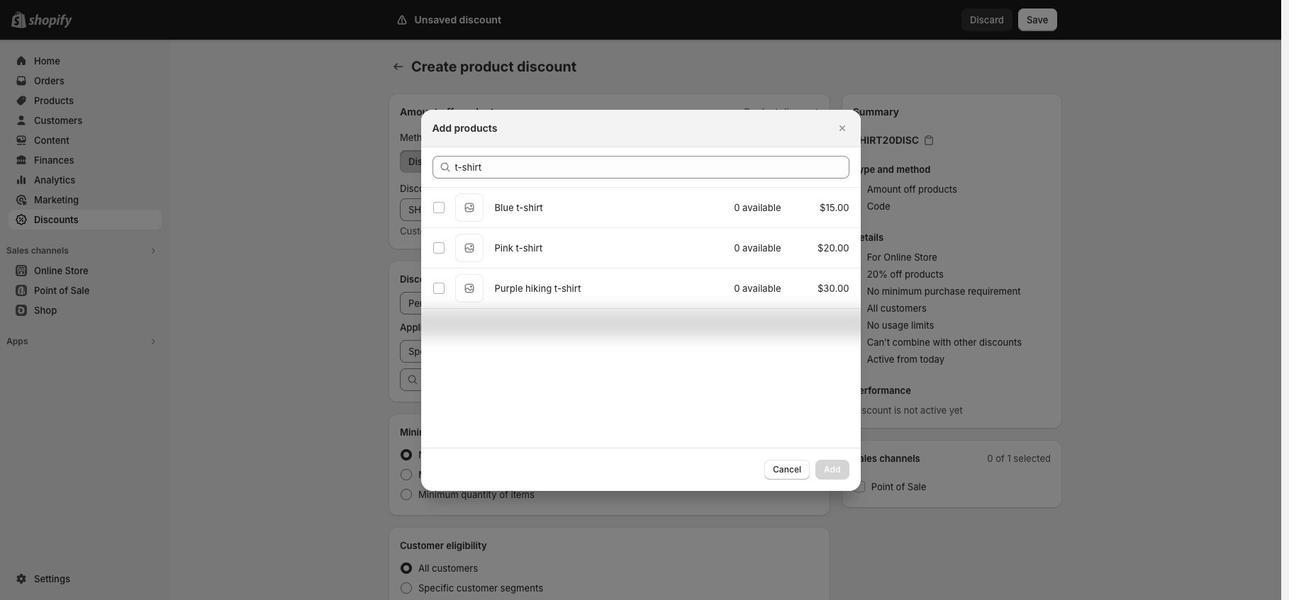 Task type: locate. For each thing, give the bounding box(es) containing it.
Search products text field
[[455, 156, 850, 178]]

dialog
[[0, 110, 1282, 491]]



Task type: describe. For each thing, give the bounding box(es) containing it.
shopify image
[[28, 14, 72, 28]]



Task type: vqa. For each thing, say whether or not it's contained in the screenshot.
Dialog
yes



